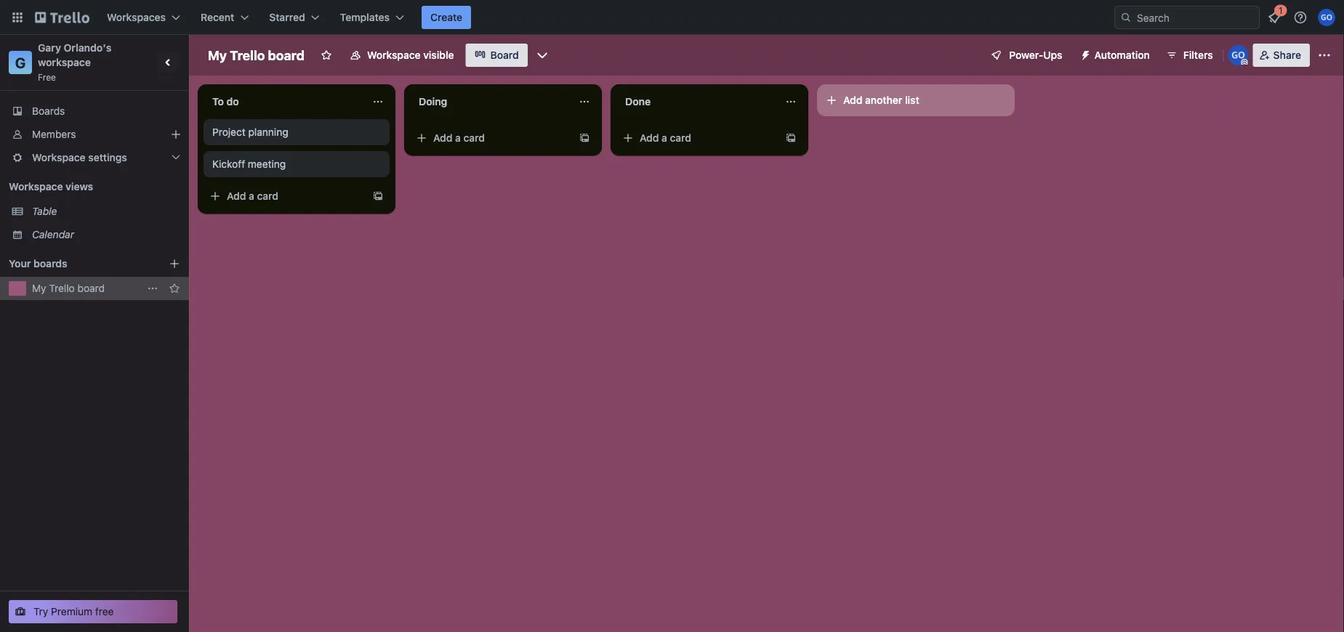 Task type: vqa. For each thing, say whether or not it's contained in the screenshot.
Greg Robinson (gregrobinson96) image
no



Task type: describe. For each thing, give the bounding box(es) containing it.
table link
[[32, 204, 180, 219]]

views
[[65, 181, 93, 193]]

my trello board link
[[32, 281, 140, 296]]

do
[[227, 96, 239, 108]]

board link
[[466, 44, 528, 67]]

your boards
[[9, 258, 67, 270]]

workspace
[[38, 56, 91, 68]]

workspaces
[[107, 11, 166, 23]]

gary orlando's workspace link
[[38, 42, 114, 68]]

add inside button
[[843, 94, 863, 106]]

project
[[212, 126, 246, 138]]

a for to do
[[249, 190, 254, 202]]

filters button
[[1162, 44, 1218, 67]]

share button
[[1253, 44, 1310, 67]]

customize views image
[[535, 48, 549, 63]]

workspaces button
[[98, 6, 189, 29]]

templates
[[340, 11, 390, 23]]

sm image
[[1074, 44, 1095, 64]]

my inside board name text field
[[208, 47, 227, 63]]

add a card for done
[[640, 132, 691, 144]]

power-ups
[[1009, 49, 1063, 61]]

visible
[[423, 49, 454, 61]]

add for done
[[640, 132, 659, 144]]

workspace settings button
[[0, 146, 189, 169]]

add a card for to do
[[227, 190, 278, 202]]

share
[[1274, 49, 1301, 61]]

boards link
[[0, 100, 189, 123]]

board actions menu image
[[147, 283, 158, 294]]

my trello board inside board name text field
[[208, 47, 305, 63]]

table
[[32, 205, 57, 217]]

primary element
[[0, 0, 1344, 35]]

to
[[212, 96, 224, 108]]

free
[[95, 606, 114, 618]]

gary orlando's workspace free
[[38, 42, 114, 82]]

filters
[[1183, 49, 1213, 61]]

settings
[[88, 152, 127, 164]]

another
[[865, 94, 903, 106]]

your boards with 1 items element
[[9, 255, 147, 273]]

back to home image
[[35, 6, 89, 29]]

members link
[[0, 123, 189, 146]]

power-
[[1009, 49, 1043, 61]]

0 horizontal spatial my
[[32, 282, 46, 294]]

gary orlando (garyorlando) image
[[1318, 9, 1336, 26]]

starred
[[269, 11, 305, 23]]

create from template… image for done
[[785, 132, 797, 144]]

workspace for workspace visible
[[367, 49, 421, 61]]

kickoff meeting
[[212, 158, 286, 170]]

search image
[[1120, 12, 1132, 23]]

try
[[33, 606, 48, 618]]

calendar link
[[32, 228, 180, 242]]

create button
[[422, 6, 471, 29]]

add another list button
[[817, 84, 1015, 116]]

create
[[430, 11, 463, 23]]

boards
[[32, 105, 65, 117]]

show menu image
[[1317, 48, 1332, 63]]

Board name text field
[[201, 44, 312, 67]]

orlando's
[[64, 42, 111, 54]]

automation button
[[1074, 44, 1159, 67]]

meeting
[[248, 158, 286, 170]]

ups
[[1043, 49, 1063, 61]]

board inside text field
[[268, 47, 305, 63]]

gary orlando (garyorlando) image
[[1228, 45, 1249, 65]]

card for doing
[[464, 132, 485, 144]]

add for to do
[[227, 190, 246, 202]]

star icon image
[[169, 283, 180, 294]]

gary
[[38, 42, 61, 54]]



Task type: locate. For each thing, give the bounding box(es) containing it.
g
[[15, 54, 26, 71]]

Done text field
[[617, 90, 776, 113]]

workspace
[[367, 49, 421, 61], [32, 152, 86, 164], [9, 181, 63, 193]]

add a card button down kickoff meeting link
[[204, 185, 366, 208]]

add another list
[[843, 94, 919, 106]]

2 vertical spatial workspace
[[9, 181, 63, 193]]

a for done
[[662, 132, 667, 144]]

add for doing
[[433, 132, 453, 144]]

0 vertical spatial board
[[268, 47, 305, 63]]

trello inside board name text field
[[230, 47, 265, 63]]

a down 'done' text box
[[662, 132, 667, 144]]

0 horizontal spatial card
[[257, 190, 278, 202]]

my trello board
[[208, 47, 305, 63], [32, 282, 105, 294]]

my down recent
[[208, 47, 227, 63]]

recent
[[201, 11, 234, 23]]

add a card
[[433, 132, 485, 144], [640, 132, 691, 144], [227, 190, 278, 202]]

card for done
[[670, 132, 691, 144]]

star or unstar board image
[[321, 49, 332, 61]]

add left another
[[843, 94, 863, 106]]

1 horizontal spatial add a card button
[[410, 127, 573, 150]]

list
[[905, 94, 919, 106]]

0 vertical spatial trello
[[230, 47, 265, 63]]

add a card button for done
[[617, 127, 779, 150]]

trello down boards
[[49, 282, 75, 294]]

card down meeting
[[257, 190, 278, 202]]

doing
[[419, 96, 447, 108]]

trello down the recent "dropdown button"
[[230, 47, 265, 63]]

card
[[464, 132, 485, 144], [670, 132, 691, 144], [257, 190, 278, 202]]

add board image
[[169, 258, 180, 270]]

0 vertical spatial workspace
[[367, 49, 421, 61]]

0 horizontal spatial add a card button
[[204, 185, 366, 208]]

board
[[268, 47, 305, 63], [77, 282, 105, 294]]

0 horizontal spatial add a card
[[227, 190, 278, 202]]

1 horizontal spatial a
[[455, 132, 461, 144]]

1 horizontal spatial trello
[[230, 47, 265, 63]]

0 vertical spatial my
[[208, 47, 227, 63]]

1 vertical spatial my
[[32, 282, 46, 294]]

2 horizontal spatial add a card
[[640, 132, 691, 144]]

0 horizontal spatial a
[[249, 190, 254, 202]]

project planning
[[212, 126, 288, 138]]

add a card down done on the left of the page
[[640, 132, 691, 144]]

Doing text field
[[410, 90, 570, 113]]

1 vertical spatial board
[[77, 282, 105, 294]]

done
[[625, 96, 651, 108]]

workspace settings
[[32, 152, 127, 164]]

1 horizontal spatial my
[[208, 47, 227, 63]]

trello
[[230, 47, 265, 63], [49, 282, 75, 294]]

add down doing
[[433, 132, 453, 144]]

my
[[208, 47, 227, 63], [32, 282, 46, 294]]

1 vertical spatial my trello board
[[32, 282, 105, 294]]

workspace navigation collapse icon image
[[158, 52, 179, 73]]

1 horizontal spatial board
[[268, 47, 305, 63]]

0 vertical spatial my trello board
[[208, 47, 305, 63]]

2 horizontal spatial add a card button
[[617, 127, 779, 150]]

add
[[843, 94, 863, 106], [433, 132, 453, 144], [640, 132, 659, 144], [227, 190, 246, 202]]

1 horizontal spatial my trello board
[[208, 47, 305, 63]]

add a card down kickoff meeting
[[227, 190, 278, 202]]

my trello board down 'your boards with 1 items' element
[[32, 282, 105, 294]]

starred button
[[260, 6, 328, 29]]

1 vertical spatial trello
[[49, 282, 75, 294]]

To do text field
[[204, 90, 364, 113]]

your
[[9, 258, 31, 270]]

boards
[[33, 258, 67, 270]]

workspace for workspace views
[[9, 181, 63, 193]]

a for doing
[[455, 132, 461, 144]]

create from template… image for to do
[[372, 190, 384, 202]]

open information menu image
[[1293, 10, 1308, 25]]

add a card button
[[410, 127, 573, 150], [617, 127, 779, 150], [204, 185, 366, 208]]

this member is an admin of this board. image
[[1242, 59, 1248, 65]]

workspace down templates popup button
[[367, 49, 421, 61]]

Search field
[[1132, 7, 1259, 28]]

create from template… image
[[785, 132, 797, 144], [372, 190, 384, 202]]

card down 'done' text box
[[670, 132, 691, 144]]

power-ups button
[[980, 44, 1071, 67]]

2 horizontal spatial card
[[670, 132, 691, 144]]

to do
[[212, 96, 239, 108]]

1 vertical spatial workspace
[[32, 152, 86, 164]]

1 horizontal spatial card
[[464, 132, 485, 144]]

try premium free button
[[9, 601, 177, 624]]

0 horizontal spatial my trello board
[[32, 282, 105, 294]]

a
[[455, 132, 461, 144], [662, 132, 667, 144], [249, 190, 254, 202]]

add a card button down 'done' text box
[[617, 127, 779, 150]]

add down done on the left of the page
[[640, 132, 659, 144]]

add a card for doing
[[433, 132, 485, 144]]

premium
[[51, 606, 92, 618]]

0 horizontal spatial trello
[[49, 282, 75, 294]]

board down the starred
[[268, 47, 305, 63]]

workspace for workspace settings
[[32, 152, 86, 164]]

members
[[32, 128, 76, 140]]

project planning link
[[212, 125, 381, 140]]

2 horizontal spatial a
[[662, 132, 667, 144]]

0 vertical spatial create from template… image
[[785, 132, 797, 144]]

0 horizontal spatial create from template… image
[[372, 190, 384, 202]]

card down doing text field at the left of page
[[464, 132, 485, 144]]

free
[[38, 72, 56, 82]]

my trello board down the starred
[[208, 47, 305, 63]]

create from template… image
[[579, 132, 590, 144]]

add a card button down doing text field at the left of page
[[410, 127, 573, 150]]

add a card down doing
[[433, 132, 485, 144]]

add a card button for doing
[[410, 127, 573, 150]]

my down your boards
[[32, 282, 46, 294]]

templates button
[[331, 6, 413, 29]]

recent button
[[192, 6, 258, 29]]

kickoff
[[212, 158, 245, 170]]

automation
[[1095, 49, 1150, 61]]

card for to do
[[257, 190, 278, 202]]

1 horizontal spatial add a card
[[433, 132, 485, 144]]

workspace views
[[9, 181, 93, 193]]

workspace up table at left
[[9, 181, 63, 193]]

workspace inside button
[[367, 49, 421, 61]]

g link
[[9, 51, 32, 74]]

board down 'your boards with 1 items' element
[[77, 282, 105, 294]]

planning
[[248, 126, 288, 138]]

board
[[490, 49, 519, 61]]

workspace inside dropdown button
[[32, 152, 86, 164]]

a down kickoff meeting
[[249, 190, 254, 202]]

workspace visible
[[367, 49, 454, 61]]

workspace visible button
[[341, 44, 463, 67]]

1 horizontal spatial create from template… image
[[785, 132, 797, 144]]

add down kickoff
[[227, 190, 246, 202]]

kickoff meeting link
[[212, 157, 381, 172]]

0 horizontal spatial board
[[77, 282, 105, 294]]

a down doing text field at the left of page
[[455, 132, 461, 144]]

add a card button for to do
[[204, 185, 366, 208]]

1 notification image
[[1266, 9, 1283, 26]]

workspace down members
[[32, 152, 86, 164]]

calendar
[[32, 229, 74, 241]]

try premium free
[[33, 606, 114, 618]]

1 vertical spatial create from template… image
[[372, 190, 384, 202]]



